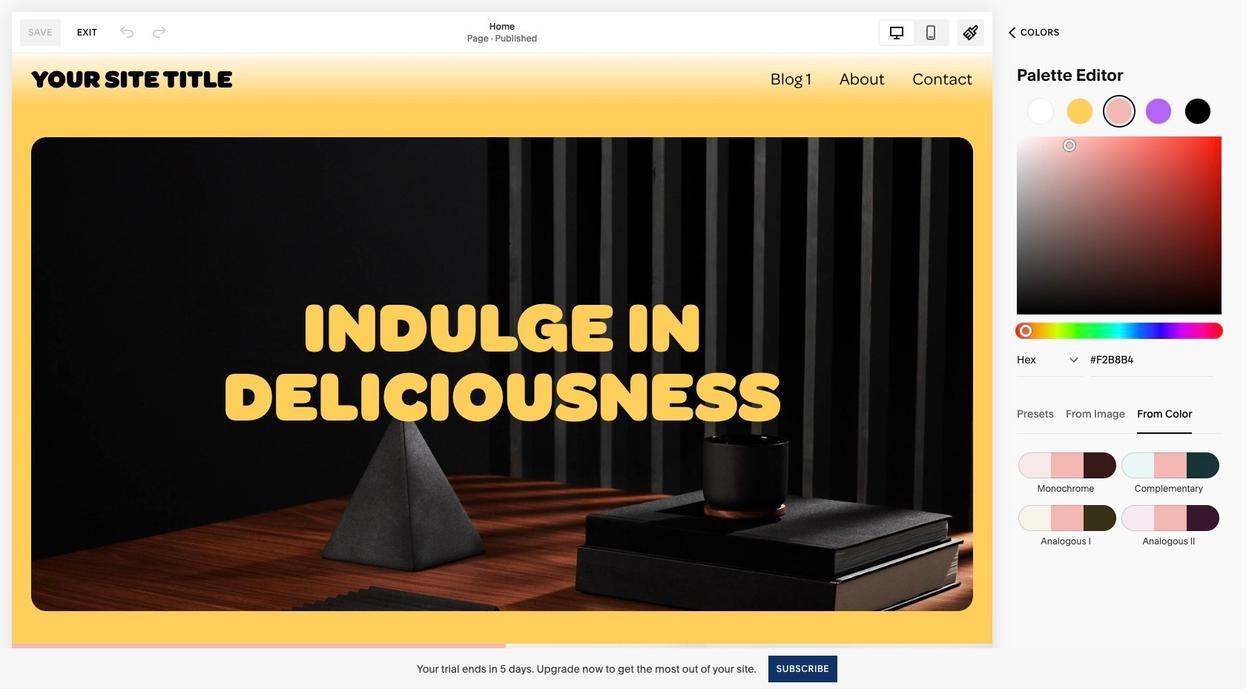 Task type: describe. For each thing, give the bounding box(es) containing it.
desktop image
[[889, 24, 905, 40]]

style image
[[963, 24, 979, 40]]

chevron small down image
[[1066, 352, 1082, 368]]

mobile image
[[923, 24, 939, 40]]

undo image
[[119, 24, 135, 40]]



Task type: vqa. For each thing, say whether or not it's contained in the screenshot.
CHEVRON SMALL DOWN icon
yes



Task type: locate. For each thing, give the bounding box(es) containing it.
tab list down the hex field at right bottom
[[1017, 393, 1222, 434]]

redo image
[[151, 24, 168, 40]]

Color format field
[[1017, 344, 1082, 376]]

color map slider
[[1064, 140, 1076, 152]]

tab list left the style icon
[[880, 20, 948, 44]]

hue slider slider
[[1020, 325, 1032, 337]]

0 horizontal spatial tab list
[[880, 20, 948, 44]]

tab list
[[880, 20, 948, 44], [1017, 393, 1222, 434]]

1 horizontal spatial tab list
[[1017, 393, 1222, 434]]

1 vertical spatial tab list
[[1017, 393, 1222, 434]]

0 vertical spatial tab list
[[880, 20, 948, 44]]

Hex field
[[1091, 352, 1214, 368]]



